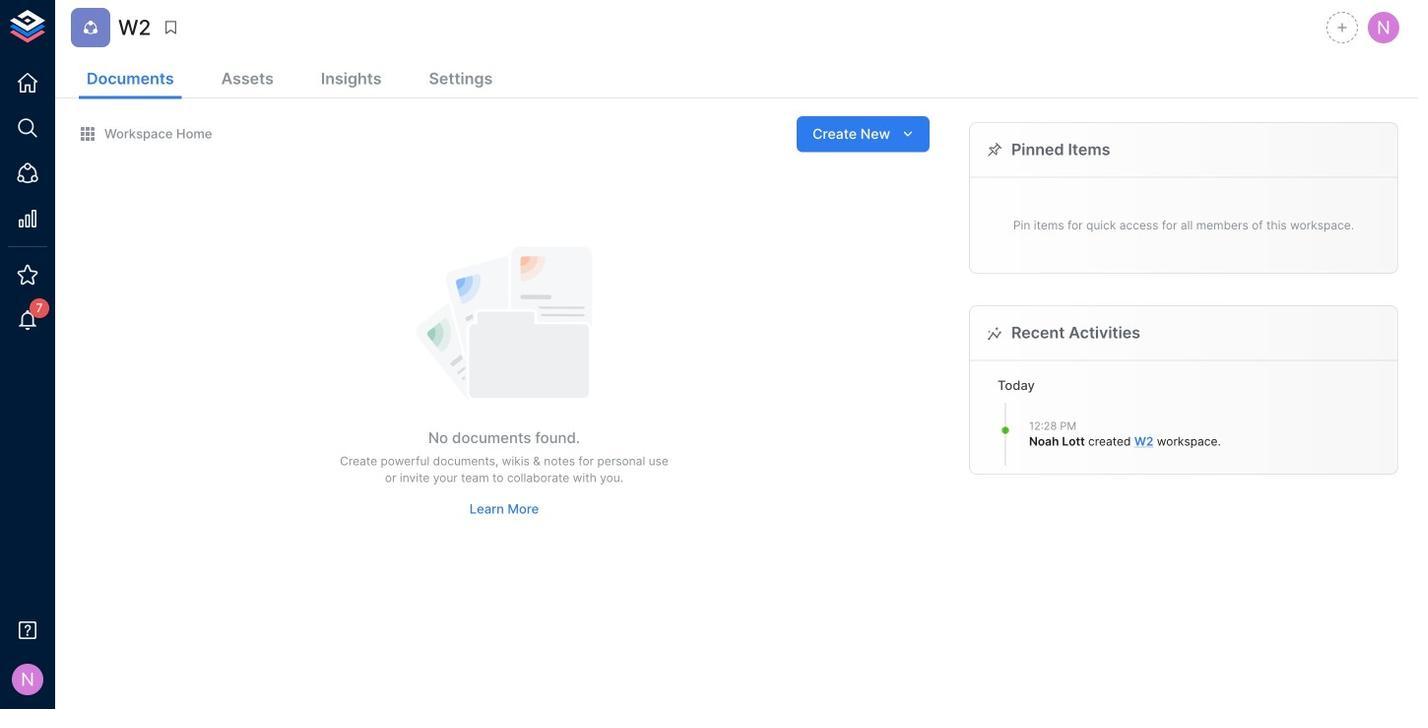 Task type: vqa. For each thing, say whether or not it's contained in the screenshot.
Bookmark Icon
yes



Task type: locate. For each thing, give the bounding box(es) containing it.
bookmark image
[[162, 19, 180, 36]]



